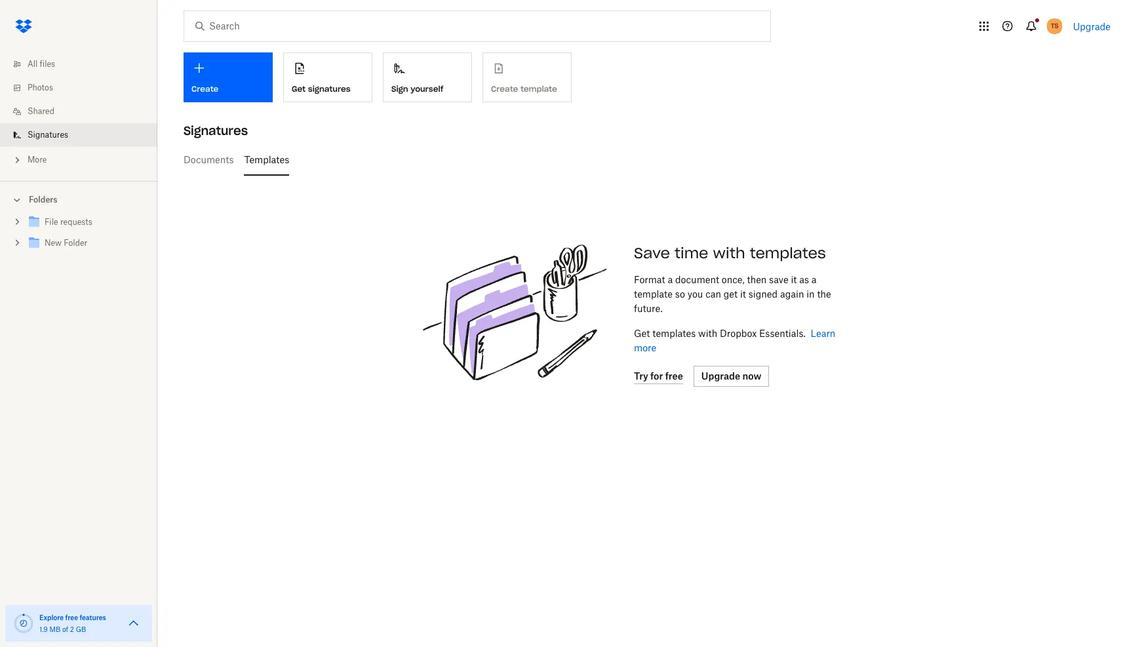 Task type: vqa. For each thing, say whether or not it's contained in the screenshot.
Signatures in the list item
yes



Task type: locate. For each thing, give the bounding box(es) containing it.
all files
[[28, 59, 55, 69]]

for
[[651, 370, 663, 381]]

signatures down shared
[[28, 130, 68, 140]]

it right get
[[740, 289, 746, 300]]

save
[[769, 274, 789, 285]]

ts
[[1051, 22, 1059, 30]]

upgrade now button
[[694, 366, 770, 387]]

1 vertical spatial free
[[65, 614, 78, 622]]

list
[[0, 45, 157, 181]]

signatures link
[[10, 123, 157, 147]]

shared link
[[10, 100, 157, 123]]

1 horizontal spatial free
[[666, 370, 683, 381]]

try for free button
[[634, 369, 683, 384]]

1 horizontal spatial a
[[812, 274, 817, 285]]

free up '2'
[[65, 614, 78, 622]]

it
[[791, 274, 797, 285], [740, 289, 746, 300]]

mb
[[49, 626, 60, 634]]

get
[[292, 84, 306, 94], [634, 328, 650, 339]]

upgrade right ts dropdown button
[[1073, 21, 1111, 32]]

upgrade left the now at the right bottom
[[702, 371, 741, 382]]

templates up more
[[653, 328, 696, 339]]

format a document once, then save it as a template so you can get it signed again in the future.
[[634, 274, 832, 314]]

try
[[634, 370, 648, 381]]

can
[[706, 289, 721, 300]]

yourself
[[411, 84, 444, 94]]

free right for
[[666, 370, 683, 381]]

upgrade link
[[1073, 21, 1111, 32]]

get inside button
[[292, 84, 306, 94]]

1 horizontal spatial templates
[[750, 244, 826, 262]]

requests
[[60, 217, 92, 227]]

0 horizontal spatial signatures
[[28, 130, 68, 140]]

upgrade inside upgrade now button
[[702, 371, 741, 382]]

document
[[676, 274, 720, 285]]

a right as on the top right
[[812, 274, 817, 285]]

documents tab
[[184, 144, 234, 176]]

tab list containing documents
[[184, 144, 1116, 176]]

get for get templates with dropbox essentials.
[[634, 328, 650, 339]]

list containing all files
[[0, 45, 157, 181]]

0 horizontal spatial a
[[668, 274, 673, 285]]

signatures
[[308, 84, 351, 94]]

1 vertical spatial with
[[699, 328, 718, 339]]

folder
[[64, 238, 87, 248]]

0 horizontal spatial free
[[65, 614, 78, 622]]

upgrade
[[1073, 21, 1111, 32], [702, 371, 741, 382]]

templates tab
[[244, 144, 289, 176]]

1 horizontal spatial get
[[634, 328, 650, 339]]

templates
[[750, 244, 826, 262], [653, 328, 696, 339]]

the
[[818, 289, 832, 300]]

get signatures
[[292, 84, 351, 94]]

with for dropbox
[[699, 328, 718, 339]]

a
[[668, 274, 673, 285], [812, 274, 817, 285]]

time
[[675, 244, 709, 262]]

now
[[743, 371, 762, 382]]

essentials.
[[760, 328, 806, 339]]

0 vertical spatial with
[[713, 244, 746, 262]]

0 horizontal spatial get
[[292, 84, 306, 94]]

get left signatures
[[292, 84, 306, 94]]

with
[[713, 244, 746, 262], [699, 328, 718, 339]]

folders
[[29, 195, 57, 205]]

photos link
[[10, 76, 157, 100]]

1 horizontal spatial upgrade
[[1073, 21, 1111, 32]]

2 a from the left
[[812, 274, 817, 285]]

0 horizontal spatial templates
[[653, 328, 696, 339]]

free
[[666, 370, 683, 381], [65, 614, 78, 622]]

0 vertical spatial upgrade
[[1073, 21, 1111, 32]]

more
[[28, 155, 47, 165]]

0 horizontal spatial it
[[740, 289, 746, 300]]

sign
[[392, 84, 408, 94]]

templates
[[244, 154, 289, 165]]

save
[[634, 244, 670, 262]]

signatures up documents
[[184, 123, 248, 138]]

get signatures button
[[283, 52, 373, 102]]

0 vertical spatial get
[[292, 84, 306, 94]]

signatures inside list item
[[28, 130, 68, 140]]

format
[[634, 274, 665, 285]]

with left dropbox on the right of page
[[699, 328, 718, 339]]

1 vertical spatial it
[[740, 289, 746, 300]]

it left as on the top right
[[791, 274, 797, 285]]

1 vertical spatial templates
[[653, 328, 696, 339]]

0 vertical spatial it
[[791, 274, 797, 285]]

new folder link
[[26, 235, 147, 253]]

0 vertical spatial free
[[666, 370, 683, 381]]

create
[[192, 84, 219, 94]]

explore
[[39, 614, 64, 622]]

1 horizontal spatial signatures
[[184, 123, 248, 138]]

documents
[[184, 154, 234, 165]]

0 horizontal spatial upgrade
[[702, 371, 741, 382]]

get up more
[[634, 328, 650, 339]]

1.9
[[39, 626, 48, 634]]

get
[[724, 289, 738, 300]]

template
[[634, 289, 673, 300]]

templates up save
[[750, 244, 826, 262]]

once,
[[722, 274, 745, 285]]

save time with templates
[[634, 244, 826, 262]]

group
[[0, 209, 157, 264]]

new
[[45, 238, 62, 248]]

signed
[[749, 289, 778, 300]]

a right format
[[668, 274, 673, 285]]

with up once,
[[713, 244, 746, 262]]

dropbox
[[720, 328, 757, 339]]

tab list
[[184, 144, 1116, 176]]

more
[[634, 342, 657, 354]]

upgrade for upgrade now
[[702, 371, 741, 382]]

1 vertical spatial upgrade
[[702, 371, 741, 382]]

signatures
[[184, 123, 248, 138], [28, 130, 68, 140]]

free inside the explore free features 1.9 mb of 2 gb
[[65, 614, 78, 622]]

so
[[675, 289, 685, 300]]

1 vertical spatial get
[[634, 328, 650, 339]]

all files link
[[10, 52, 157, 76]]



Task type: describe. For each thing, give the bounding box(es) containing it.
photos
[[28, 83, 53, 92]]

you
[[688, 289, 703, 300]]

with for templates
[[713, 244, 746, 262]]

as
[[800, 274, 809, 285]]

0 vertical spatial templates
[[750, 244, 826, 262]]

group containing file requests
[[0, 209, 157, 264]]

in
[[807, 289, 815, 300]]

more image
[[10, 153, 24, 167]]

Search in folder "Dropbox" text field
[[209, 19, 744, 33]]

learn
[[811, 328, 836, 339]]

1 a from the left
[[668, 274, 673, 285]]

gb
[[76, 626, 86, 634]]

try for free
[[634, 370, 683, 381]]

sign yourself button
[[383, 52, 472, 102]]

get templates with dropbox essentials.
[[634, 328, 806, 339]]

signatures list item
[[0, 123, 157, 147]]

sign yourself
[[392, 84, 444, 94]]

file
[[45, 217, 58, 227]]

of
[[62, 626, 68, 634]]

learn more link
[[634, 328, 836, 354]]

2
[[70, 626, 74, 634]]

ts button
[[1045, 16, 1066, 37]]

shared
[[28, 106, 54, 116]]

get for get signatures
[[292, 84, 306, 94]]

quota usage element
[[13, 613, 34, 634]]

files
[[40, 59, 55, 69]]

1 horizontal spatial it
[[791, 274, 797, 285]]

upgrade now
[[702, 371, 762, 382]]

folders button
[[0, 190, 157, 209]]

file requests link
[[26, 214, 147, 232]]

then
[[747, 274, 767, 285]]

upgrade for upgrade link
[[1073, 21, 1111, 32]]

features
[[80, 614, 106, 622]]

create button
[[184, 52, 273, 102]]

all
[[28, 59, 38, 69]]

dropbox image
[[10, 13, 37, 39]]

new folder
[[45, 238, 87, 248]]

explore free features 1.9 mb of 2 gb
[[39, 614, 106, 634]]

file requests
[[45, 217, 92, 227]]

free inside button
[[666, 370, 683, 381]]

future.
[[634, 303, 663, 314]]

again
[[780, 289, 804, 300]]

learn more
[[634, 328, 836, 354]]



